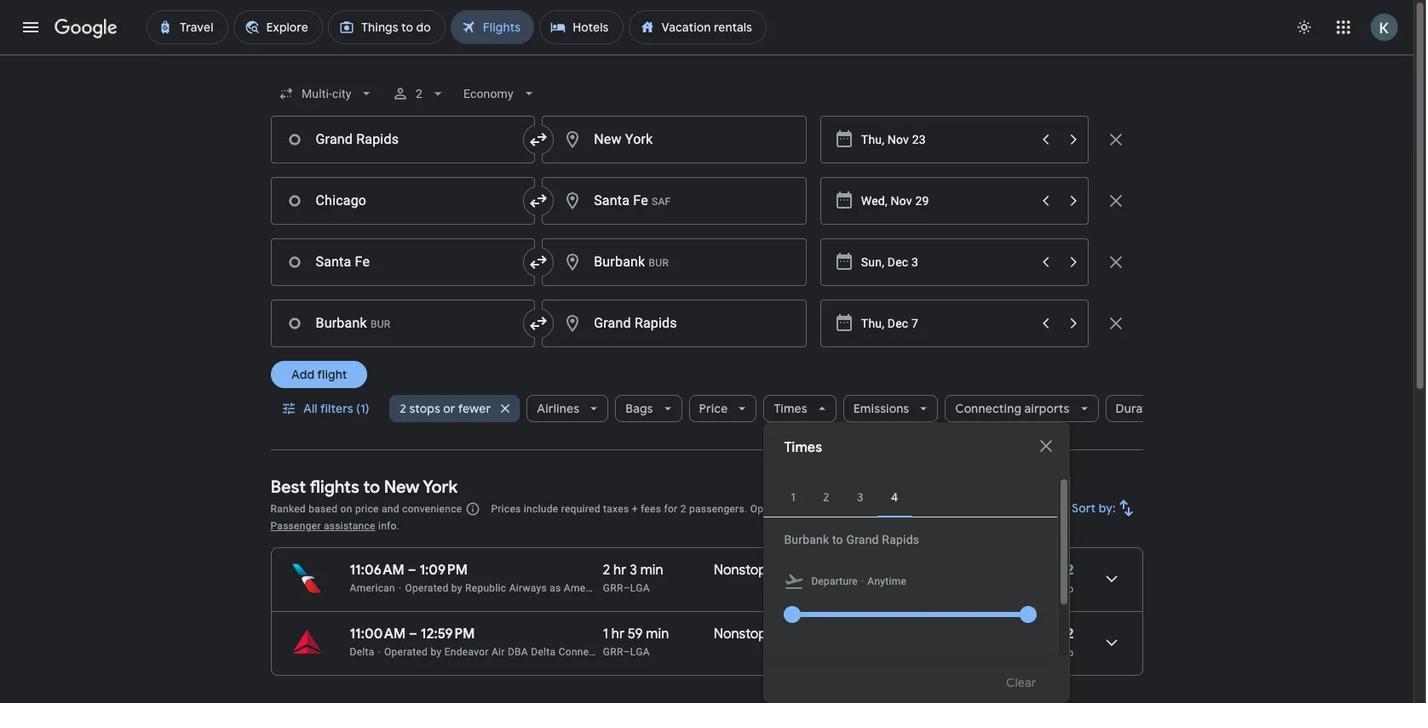 Task type: locate. For each thing, give the bounding box(es) containing it.
airlines button
[[527, 389, 609, 430]]

nonstop flight. element for 2 hr 3 min
[[714, 563, 767, 582]]

1 departure text field from the top
[[862, 117, 1031, 163]]

to
[[363, 477, 380, 499], [833, 534, 844, 547]]

0 horizontal spatial  image
[[378, 647, 381, 659]]

– down 59
[[624, 647, 631, 659]]

co inside 228 kg co 2 -30% emissions
[[877, 563, 898, 580]]

co for 607 kg co
[[878, 626, 900, 643]]

trip
[[1058, 584, 1074, 596], [1058, 648, 1074, 660]]

0 vertical spatial departure text field
[[862, 239, 1031, 286]]

1 horizontal spatial and
[[834, 504, 852, 516]]

flight details. leaves gerald r. ford international airport at 11:06 am on thursday, november 23 and arrives at laguardia airport at 1:09 pm on thursday, november 23. image
[[1091, 559, 1132, 600]]

0 horizontal spatial fees
[[641, 504, 662, 516]]

1 vertical spatial departure text field
[[862, 301, 1031, 347]]

swap origin and destination. image
[[529, 130, 549, 150], [529, 252, 549, 273], [529, 314, 549, 334]]

grr for 1
[[603, 647, 624, 659]]

2 for 2 stops or fewer
[[400, 401, 407, 417]]

1 vertical spatial lga
[[631, 647, 650, 659]]

to up price
[[363, 477, 380, 499]]

0 horizontal spatial by
[[431, 647, 442, 659]]

by
[[452, 583, 463, 595], [431, 647, 442, 659]]

hr inside '2 hr 3 min grr – lga'
[[614, 563, 627, 580]]

None text field
[[271, 116, 535, 164], [542, 116, 807, 164], [271, 177, 535, 225], [271, 239, 535, 286], [542, 239, 807, 286], [542, 300, 807, 348], [271, 116, 535, 164], [542, 116, 807, 164], [271, 177, 535, 225], [271, 239, 535, 286], [542, 239, 807, 286], [542, 300, 807, 348]]

duration
[[1116, 401, 1165, 417]]

1 vertical spatial by
[[431, 647, 442, 659]]

hr left 3
[[614, 563, 627, 580]]

operated
[[405, 583, 449, 595], [384, 647, 428, 659]]

convenience
[[402, 504, 462, 516]]

and left "bag"
[[834, 504, 852, 516]]

– left 1:09 pm
[[408, 563, 416, 580]]

 image
[[862, 574, 864, 591], [378, 647, 381, 659]]

2 and from the left
[[834, 504, 852, 516]]

2 trip from the top
[[1058, 648, 1074, 660]]

emissions right 30%
[[860, 584, 909, 596]]

1 nonstop from the top
[[714, 563, 767, 580]]

entire down $1,492
[[1028, 584, 1055, 596]]

entire down the "$1,672"
[[1028, 648, 1055, 660]]

1 vertical spatial co
[[878, 626, 900, 643]]

kg inside 228 kg co 2 -30% emissions
[[859, 563, 874, 580]]

operated down leaves gerald r. ford international airport at 11:00 am on thursday, november 23 and arrives at laguardia airport at 12:59 pm on thursday, november 23. element
[[384, 647, 428, 659]]

hr for 1
[[612, 626, 625, 643]]

1 vertical spatial swap origin and destination. image
[[529, 252, 549, 273]]

59
[[628, 626, 643, 643]]

1 vertical spatial trip
[[1058, 648, 1074, 660]]

kg up +87% emissions in the bottom of the page
[[860, 626, 875, 643]]

2 swap origin and destination. image from the top
[[529, 252, 549, 273]]

0 vertical spatial nonstop
[[714, 563, 767, 580]]

emissions
[[854, 401, 910, 417]]

Departure time: 11:06 AM. text field
[[350, 563, 405, 580]]

remove flight from chicago to santa fe on wed, nov 29 image
[[1106, 191, 1126, 211]]

Departure text field
[[862, 117, 1031, 163], [862, 178, 1031, 224]]

departure text field for remove flight from chicago to santa fe on wed, nov 29 image
[[862, 178, 1031, 224]]

fees
[[641, 504, 662, 516], [876, 504, 896, 516]]

kg right 228
[[859, 563, 874, 580]]

0 vertical spatial nonstop flight. element
[[714, 563, 767, 582]]

emissions
[[860, 584, 909, 596], [862, 647, 911, 659]]

times inside popup button
[[774, 401, 808, 417]]

kg for 228
[[859, 563, 874, 580]]

0 vertical spatial lga
[[631, 583, 650, 595]]

0 horizontal spatial and
[[382, 504, 400, 516]]

2 nonstop from the top
[[714, 626, 767, 643]]

2 vertical spatial swap origin and destination. image
[[529, 314, 549, 334]]

nonstop flight. element for 1 hr 59 min
[[714, 626, 767, 646]]

lga for 59
[[631, 647, 650, 659]]

prices
[[491, 504, 521, 516]]

0 vertical spatial hr
[[614, 563, 627, 580]]

0 vertical spatial emissions
[[860, 584, 909, 596]]

based
[[309, 504, 338, 516]]

– inside '2 hr 3 min grr – lga'
[[624, 583, 631, 595]]

0 vertical spatial entire
[[1028, 584, 1055, 596]]

sort by:
[[1072, 501, 1116, 516]]

11:06 am – 1:09 pm
[[350, 563, 468, 580]]

2
[[416, 87, 423, 101], [400, 401, 407, 417], [681, 504, 687, 516], [603, 563, 611, 580], [898, 568, 904, 582]]

min right 3
[[641, 563, 664, 580]]

1 trip from the top
[[1058, 584, 1074, 596]]

remove flight from santa fe to burbank on sun, dec 3 image
[[1106, 252, 1126, 273]]

1 american from the left
[[350, 583, 395, 595]]

 image right 30%
[[862, 574, 864, 591]]

1 grr from the top
[[603, 583, 624, 595]]

1 fees from the left
[[641, 504, 662, 516]]

0 vertical spatial operated
[[405, 583, 449, 595]]

30%
[[837, 584, 857, 596]]

to inside main content
[[363, 477, 380, 499]]

by down 12:59 pm
[[431, 647, 442, 659]]

lga inside '2 hr 3 min grr – lga'
[[631, 583, 650, 595]]

– down 3
[[624, 583, 631, 595]]

1 nonstop flight. element from the top
[[714, 563, 767, 582]]

american
[[350, 583, 395, 595], [564, 583, 610, 595]]

0 vertical spatial by
[[452, 583, 463, 595]]

fees right +
[[641, 504, 662, 516]]

1492 US dollars text field
[[1034, 563, 1074, 580]]

1 vertical spatial hr
[[612, 626, 625, 643]]

1 horizontal spatial american
[[564, 583, 610, 595]]

trip for $1,672
[[1058, 648, 1074, 660]]

2 departure text field from the top
[[862, 301, 1031, 347]]

1 horizontal spatial  image
[[862, 574, 864, 591]]

0 vertical spatial to
[[363, 477, 380, 499]]

none search field containing times
[[271, 73, 1194, 704]]

delta
[[350, 647, 375, 659], [531, 647, 556, 659]]

by for endeavor
[[431, 647, 442, 659]]

1 vertical spatial emissions
[[862, 647, 911, 659]]

kg for 607
[[860, 626, 875, 643]]

1 entire from the top
[[1028, 584, 1055, 596]]

grr inside '2 hr 3 min grr – lga'
[[603, 583, 624, 595]]

charges
[[794, 504, 832, 516]]

0 vertical spatial min
[[641, 563, 664, 580]]

and right price
[[382, 504, 400, 516]]

trip down the $1,672 text box
[[1058, 648, 1074, 660]]

hr
[[614, 563, 627, 580], [612, 626, 625, 643]]

0 horizontal spatial to
[[363, 477, 380, 499]]

operated down 1:09 pm text field
[[405, 583, 449, 595]]

nonstop flight. element
[[714, 563, 767, 582], [714, 626, 767, 646]]

228
[[833, 563, 856, 580]]

1 vertical spatial to
[[833, 534, 844, 547]]

remove flight from grand rapids to new york on thu, nov 23 image
[[1106, 130, 1126, 150]]

2 lga from the top
[[631, 647, 650, 659]]

1 horizontal spatial by
[[452, 583, 463, 595]]

lga down 59
[[631, 647, 650, 659]]

1 vertical spatial min
[[646, 626, 669, 643]]

2 entire from the top
[[1028, 648, 1055, 660]]

2 inside '2 hr 3 min grr – lga'
[[603, 563, 611, 580]]

stops
[[409, 401, 441, 417]]

american down departure time: 11:06 am. text field
[[350, 583, 395, 595]]

3 swap origin and destination. image from the top
[[529, 314, 549, 334]]

co up +87% emissions in the bottom of the page
[[878, 626, 900, 643]]

0 vertical spatial grr
[[603, 583, 624, 595]]

entire
[[1028, 584, 1055, 596], [1028, 648, 1055, 660]]

1 vertical spatial grr
[[603, 647, 624, 659]]

None search field
[[271, 73, 1194, 704]]

emissions down 607 kg co
[[862, 647, 911, 659]]

grr inside 1 hr 59 min grr – lga
[[603, 647, 624, 659]]

by for republic
[[452, 583, 463, 595]]

2 departure text field from the top
[[862, 178, 1031, 224]]

entire for $1,492
[[1028, 584, 1055, 596]]

american right the as
[[564, 583, 610, 595]]

or
[[443, 401, 456, 417]]

1 horizontal spatial to
[[833, 534, 844, 547]]

york
[[423, 477, 458, 499]]

2 stops or fewer
[[400, 401, 491, 417]]

min right 59
[[646, 626, 669, 643]]

2 for 2
[[416, 87, 423, 101]]

burbank
[[784, 534, 830, 547]]

hr right 1 at bottom
[[612, 626, 625, 643]]

1 vertical spatial  image
[[378, 647, 381, 659]]

1 horizontal spatial delta
[[531, 647, 556, 659]]

co down rapids
[[877, 563, 898, 580]]

add
[[291, 367, 314, 383]]

times right price popup button
[[774, 401, 808, 417]]

0 vertical spatial trip
[[1058, 584, 1074, 596]]

0 vertical spatial swap origin and destination. image
[[529, 130, 549, 150]]

None field
[[271, 78, 382, 109], [457, 78, 544, 109], [271, 78, 382, 109], [457, 78, 544, 109]]

min
[[641, 563, 664, 580], [646, 626, 669, 643]]

bag fees button
[[855, 504, 896, 516]]

1 vertical spatial nonstop
[[714, 626, 767, 643]]

 image down 11:00 am
[[378, 647, 381, 659]]

1 horizontal spatial fees
[[876, 504, 896, 516]]

0 vertical spatial departure text field
[[862, 117, 1031, 163]]

1:09 pm
[[420, 563, 468, 580]]

connection
[[559, 647, 613, 659]]

2 nonstop flight. element from the top
[[714, 626, 767, 646]]

grr down 1 at bottom
[[603, 647, 624, 659]]

lga
[[631, 583, 650, 595], [631, 647, 650, 659]]

grr up 1 at bottom
[[603, 583, 624, 595]]

bag
[[855, 504, 873, 516]]

min inside 1 hr 59 min grr – lga
[[646, 626, 669, 643]]

– inside 1 hr 59 min grr – lga
[[624, 647, 631, 659]]

to left grand at right
[[833, 534, 844, 547]]

and
[[382, 504, 400, 516], [834, 504, 852, 516]]

by down 1:09 pm text field
[[452, 583, 463, 595]]

and inside prices include required taxes + fees for 2 passengers. optional charges and bag fees may apply. passenger assistance
[[834, 504, 852, 516]]

1 vertical spatial entire
[[1028, 648, 1055, 660]]

1 lga from the top
[[631, 583, 650, 595]]

times
[[774, 401, 808, 417], [784, 440, 823, 457]]

min inside '2 hr 3 min grr – lga'
[[641, 563, 664, 580]]

departure text field for remove flight from santa fe to burbank on sun, dec 3 icon
[[862, 239, 1031, 286]]

departure text field for remove flight from grand rapids to new york on thu, nov 23 image
[[862, 117, 1031, 163]]

None text field
[[542, 177, 807, 225], [271, 300, 535, 348], [542, 177, 807, 225], [271, 300, 535, 348]]

$1,672 entire trip
[[1028, 626, 1074, 660]]

grr for 2
[[603, 583, 624, 595]]

best
[[271, 477, 306, 499]]

operated by republic airways as american eagle
[[405, 583, 639, 595]]

0 horizontal spatial delta
[[350, 647, 375, 659]]

leaves gerald r. ford international airport at 11:06 am on thursday, november 23 and arrives at laguardia airport at 1:09 pm on thursday, november 23. element
[[350, 563, 468, 580]]

bags button
[[616, 389, 682, 430]]

trip inside $1,672 entire trip
[[1058, 648, 1074, 660]]

2 grr from the top
[[603, 647, 624, 659]]

anytime
[[868, 576, 907, 588]]

lga down 3
[[631, 583, 650, 595]]

remove flight from burbank to grand rapids on thu, dec 7 image
[[1106, 314, 1126, 334]]

Departure text field
[[862, 239, 1031, 286], [862, 301, 1031, 347]]

trip inside '$1,492 entire trip'
[[1058, 584, 1074, 596]]

entire inside $1,672 entire trip
[[1028, 648, 1055, 660]]

delta right dba on the bottom left of the page
[[531, 647, 556, 659]]

0 vertical spatial times
[[774, 401, 808, 417]]

1 vertical spatial departure text field
[[862, 178, 1031, 224]]

flights
[[310, 477, 360, 499]]

connecting
[[956, 401, 1022, 417]]

0 horizontal spatial american
[[350, 583, 395, 595]]

0 vertical spatial  image
[[862, 574, 864, 591]]

fewer
[[458, 401, 491, 417]]

0 vertical spatial kg
[[859, 563, 874, 580]]

1 vertical spatial kg
[[860, 626, 875, 643]]

11:06 am
[[350, 563, 405, 580]]

operated by endeavor air dba delta connection
[[384, 647, 613, 659]]

1 swap origin and destination. image from the top
[[529, 130, 549, 150]]

kg
[[859, 563, 874, 580], [860, 626, 875, 643]]

times down the times popup button
[[784, 440, 823, 457]]

co
[[877, 563, 898, 580], [878, 626, 900, 643]]

2 button
[[385, 73, 453, 114]]

0 vertical spatial co
[[877, 563, 898, 580]]

trip down $1,492
[[1058, 584, 1074, 596]]

nonstop
[[714, 563, 767, 580], [714, 626, 767, 643]]

1 vertical spatial operated
[[384, 647, 428, 659]]

entire inside '$1,492 entire trip'
[[1028, 584, 1055, 596]]

1 vertical spatial nonstop flight. element
[[714, 626, 767, 646]]

lga inside 1 hr 59 min grr – lga
[[631, 647, 650, 659]]

–
[[408, 563, 416, 580], [624, 583, 631, 595], [409, 626, 418, 643], [624, 647, 631, 659]]

hr inside 1 hr 59 min grr – lga
[[612, 626, 625, 643]]

fees right "bag"
[[876, 504, 896, 516]]

2 american from the left
[[564, 583, 610, 595]]

1 departure text field from the top
[[862, 239, 1031, 286]]

$1,492 entire trip
[[1028, 563, 1074, 596]]

delta down 11:00 am
[[350, 647, 375, 659]]

lga for 3
[[631, 583, 650, 595]]



Task type: describe. For each thing, give the bounding box(es) containing it.
sort by: button
[[1065, 488, 1143, 529]]

$1,492
[[1034, 563, 1074, 580]]

airlines
[[537, 401, 580, 417]]

1 hr 59 min grr – lga
[[603, 626, 669, 659]]

may
[[899, 504, 919, 516]]

airways
[[509, 583, 547, 595]]

optional
[[751, 504, 791, 516]]

sort
[[1072, 501, 1096, 516]]

3
[[630, 563, 637, 580]]

price
[[355, 504, 379, 516]]

+87%
[[833, 647, 859, 659]]

add flight button
[[271, 361, 367, 389]]

operated for operated by republic airways as american eagle
[[405, 583, 449, 595]]

swap origin and destination. image
[[529, 191, 549, 211]]

trip for $1,492
[[1058, 584, 1074, 596]]

required
[[561, 504, 601, 516]]

Arrival time: 1:09 PM. text field
[[420, 563, 468, 580]]

change appearance image
[[1284, 7, 1325, 48]]

learn more about ranking image
[[466, 502, 481, 517]]

2 hr 3 min grr – lga
[[603, 563, 664, 595]]

1 delta from the left
[[350, 647, 375, 659]]

connecting airports
[[956, 401, 1070, 417]]

 image inside best flights to new york main content
[[378, 647, 381, 659]]

prices include required taxes + fees for 2 passengers. optional charges and bag fees may apply. passenger assistance
[[271, 504, 950, 533]]

(1)
[[356, 401, 369, 417]]

passengers.
[[689, 504, 748, 516]]

duration button
[[1106, 389, 1194, 430]]

$1,672
[[1035, 626, 1074, 643]]

for
[[664, 504, 678, 516]]

republic
[[465, 583, 507, 595]]

by:
[[1099, 501, 1116, 516]]

hr for 2
[[614, 563, 627, 580]]

close dialog image
[[1037, 436, 1057, 457]]

co for 228 kg co 2 -30% emissions
[[877, 563, 898, 580]]

dba
[[508, 647, 528, 659]]

swap origin and destination. image for remove flight from santa fe to burbank on sun, dec 3 icon
[[529, 252, 549, 273]]

2 stops or fewer button
[[390, 389, 520, 430]]

-
[[834, 584, 837, 596]]

operated for operated by endeavor air dba delta connection
[[384, 647, 428, 659]]

min for 1 hr 59 min
[[646, 626, 669, 643]]

Departure time: 11:00 AM. text field
[[350, 626, 406, 643]]

1
[[603, 626, 609, 643]]

endeavor
[[445, 647, 489, 659]]

all filters (1)
[[303, 401, 369, 417]]

2 fees from the left
[[876, 504, 896, 516]]

2 delta from the left
[[531, 647, 556, 659]]

emissions button
[[844, 389, 939, 430]]

connecting airports button
[[945, 389, 1099, 430]]

nonstop for 1 hr 59 min
[[714, 626, 767, 643]]

607 kg co
[[833, 626, 900, 643]]

2 inside prices include required taxes + fees for 2 passengers. optional charges and bag fees may apply. passenger assistance
[[681, 504, 687, 516]]

leaves gerald r. ford international airport at 11:00 am on thursday, november 23 and arrives at laguardia airport at 12:59 pm on thursday, november 23. element
[[350, 626, 475, 643]]

burbank to grand rapids
[[784, 534, 920, 547]]

+
[[632, 504, 638, 516]]

price
[[699, 401, 728, 417]]

departure text field for remove flight from burbank to grand rapids on thu, dec 7 icon
[[862, 301, 1031, 347]]

swap origin and destination. image for remove flight from grand rapids to new york on thu, nov 23 image
[[529, 130, 549, 150]]

1 vertical spatial times
[[784, 440, 823, 457]]

ranked based on price and convenience
[[271, 504, 462, 516]]

best flights to new york main content
[[271, 464, 1143, 704]]

price button
[[689, 389, 757, 430]]

2 for 2 hr 3 min grr – lga
[[603, 563, 611, 580]]

departure
[[812, 576, 858, 588]]

Arrival time: 12:59 PM. text field
[[421, 626, 475, 643]]

swap origin and destination. image for remove flight from burbank to grand rapids on thu, dec 7 icon
[[529, 314, 549, 334]]

rapids
[[882, 534, 920, 547]]

228 kg co 2 -30% emissions
[[833, 563, 909, 596]]

all filters (1) button
[[271, 389, 383, 430]]

passenger
[[271, 521, 321, 533]]

+87% emissions
[[833, 647, 911, 659]]

new
[[384, 477, 420, 499]]

entire for $1,672
[[1028, 648, 1055, 660]]

total duration 2 hr 3 min. element
[[603, 563, 714, 582]]

air
[[492, 647, 505, 659]]

apply.
[[922, 504, 950, 516]]

include
[[524, 504, 559, 516]]

main menu image
[[20, 17, 41, 38]]

– left 12:59 pm
[[409, 626, 418, 643]]

on
[[341, 504, 353, 516]]

1 and from the left
[[382, 504, 400, 516]]

flight
[[317, 367, 347, 383]]

best flights to new york
[[271, 477, 458, 499]]

11:00 am – 12:59 pm
[[350, 626, 475, 643]]

times button
[[764, 389, 837, 430]]

total duration 1 hr 59 min. element
[[603, 626, 714, 646]]

filters
[[320, 401, 353, 417]]

airports
[[1025, 401, 1070, 417]]

607
[[833, 626, 857, 643]]

loading results progress bar
[[0, 55, 1414, 58]]

2 inside 228 kg co 2 -30% emissions
[[898, 568, 904, 582]]

grand
[[847, 534, 879, 547]]

11:00 am
[[350, 626, 406, 643]]

nonstop for 2 hr 3 min
[[714, 563, 767, 580]]

flight details. leaves gerald r. ford international airport at 11:00 am on thursday, november 23 and arrives at laguardia airport at 12:59 pm on thursday, november 23. image
[[1091, 623, 1132, 664]]

as
[[550, 583, 561, 595]]

emissions inside 228 kg co 2 -30% emissions
[[860, 584, 909, 596]]

taxes
[[603, 504, 629, 516]]

1672 US dollars text field
[[1035, 626, 1074, 643]]

bags
[[626, 401, 653, 417]]

passenger assistance button
[[271, 521, 376, 533]]

min for 2 hr 3 min
[[641, 563, 664, 580]]

12:59 pm
[[421, 626, 475, 643]]

ranked
[[271, 504, 306, 516]]

add flight
[[291, 367, 347, 383]]

assistance
[[324, 521, 376, 533]]

eagle
[[612, 583, 639, 595]]

all
[[303, 401, 317, 417]]



Task type: vqa. For each thing, say whether or not it's contained in the screenshot.
Kg to the top
yes



